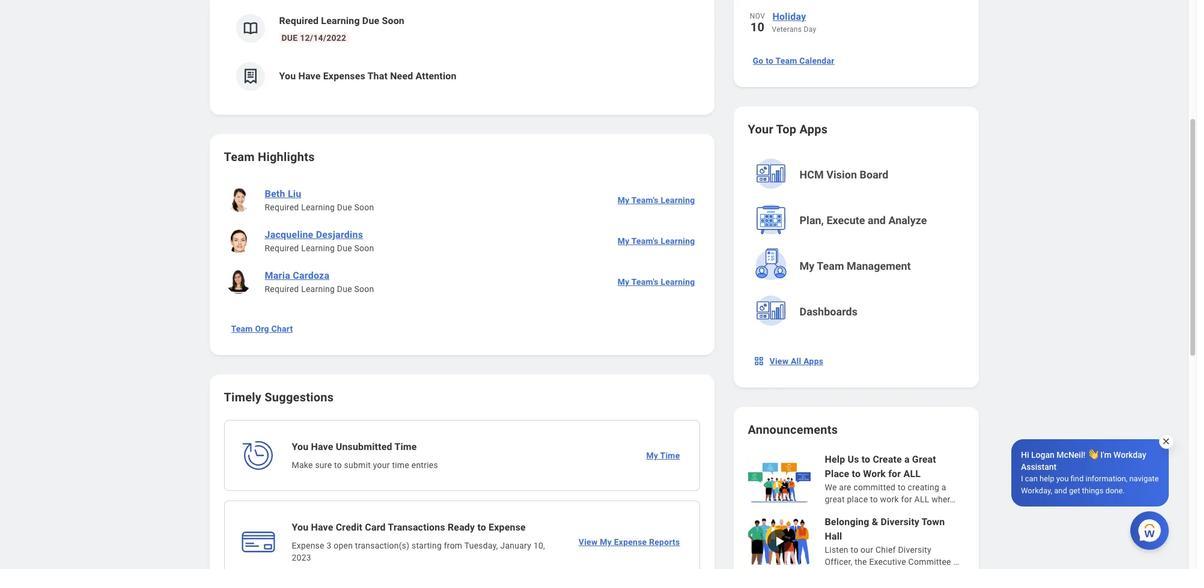 Task type: locate. For each thing, give the bounding box(es) containing it.
2 vertical spatial my team's learning
[[618, 277, 695, 287]]

us
[[848, 454, 859, 465]]

x image
[[1162, 437, 1171, 446]]

nov
[[750, 12, 765, 20]]

… inside help us to create a great place to work for all we are committed to creating a great place to work for all wher …
[[950, 495, 956, 504]]

0 vertical spatial a
[[904, 454, 910, 465]]

to left our
[[851, 545, 859, 555]]

apps inside view all apps button
[[804, 356, 824, 366]]

go
[[753, 56, 764, 66]]

my for my team's learning button associated with desjardins
[[618, 236, 630, 246]]

my for my team's learning button for liu
[[618, 195, 630, 205]]

view left all
[[770, 356, 789, 366]]

you right dashboard expenses icon
[[279, 70, 296, 82]]

team's for liu
[[632, 195, 659, 205]]

0 vertical spatial diversity
[[881, 516, 920, 528]]

to up tuesday,
[[477, 522, 486, 533]]

soon inside jacqueline desjardins required learning due soon
[[354, 243, 374, 253]]

committed
[[854, 483, 896, 492]]

due up you have expenses that need attention
[[362, 15, 379, 26]]

get
[[1069, 486, 1080, 495]]

timely
[[224, 390, 261, 404]]

1 vertical spatial have
[[311, 441, 333, 453]]

a
[[904, 454, 910, 465], [942, 483, 946, 492]]

dashboards
[[800, 305, 858, 318]]

holiday veterans day
[[772, 11, 816, 34]]

apps right top
[[800, 122, 828, 136]]

have for credit
[[311, 522, 333, 533]]

vision
[[827, 168, 857, 181]]

1 vertical spatial a
[[942, 483, 946, 492]]

plan, execute and analyze button
[[749, 199, 966, 242]]

1 vertical spatial all
[[915, 495, 929, 504]]

maria cardoza button
[[260, 269, 334, 283]]

and inside button
[[868, 214, 886, 227]]

team left org
[[231, 324, 253, 334]]

1 vertical spatial my team's learning button
[[613, 229, 700, 253]]

due inside jacqueline desjardins required learning due soon
[[337, 243, 352, 253]]

due up desjardins
[[337, 203, 352, 212]]

transaction(s)
[[355, 541, 409, 551]]

0 vertical spatial …
[[950, 495, 956, 504]]

highlights
[[258, 150, 315, 164]]

to inside belonging & diversity town hall listen to our chief diversity officer, the executive committee …
[[851, 545, 859, 555]]

1 horizontal spatial and
[[1054, 486, 1067, 495]]

and
[[868, 214, 886, 227], [1054, 486, 1067, 495]]

sure
[[315, 460, 332, 470]]

required down maria
[[265, 284, 299, 294]]

you up 2023
[[292, 522, 309, 533]]

book open image
[[241, 19, 259, 37]]

team inside the my team management button
[[817, 260, 844, 272]]

due left 12/14/2022
[[282, 33, 298, 43]]

3 my team's learning button from the top
[[613, 270, 700, 294]]

0 vertical spatial and
[[868, 214, 886, 227]]

1 horizontal spatial a
[[942, 483, 946, 492]]

team inside team org chart button
[[231, 324, 253, 334]]

team's for desjardins
[[632, 236, 659, 246]]

3 team's from the top
[[632, 277, 659, 287]]

team right go
[[776, 56, 797, 66]]

1 vertical spatial …
[[953, 557, 959, 567]]

all
[[904, 468, 921, 480], [915, 495, 929, 504]]

workday,
[[1021, 486, 1052, 495]]

0 horizontal spatial view
[[579, 537, 598, 547]]

for down create
[[888, 468, 901, 480]]

nov 10
[[750, 12, 765, 34]]

card
[[365, 522, 386, 533]]

0 vertical spatial view
[[770, 356, 789, 366]]

and left analyze
[[868, 214, 886, 227]]

view right the 10,
[[579, 537, 598, 547]]

2 vertical spatial my team's learning button
[[613, 270, 700, 294]]

3 my team's learning from the top
[[618, 277, 695, 287]]

plan,
[[800, 214, 824, 227]]

soon inside maria cardoza required learning due soon
[[354, 284, 374, 294]]

a left great
[[904, 454, 910, 465]]

submit
[[344, 460, 371, 470]]

soon
[[382, 15, 404, 26], [354, 203, 374, 212], [354, 243, 374, 253], [354, 284, 374, 294]]

chart
[[271, 324, 293, 334]]

2 team's from the top
[[632, 236, 659, 246]]

to
[[766, 56, 774, 66], [862, 454, 870, 465], [334, 460, 342, 470], [852, 468, 861, 480], [898, 483, 906, 492], [870, 495, 878, 504], [477, 522, 486, 533], [851, 545, 859, 555]]

and down you
[[1054, 486, 1067, 495]]

0 vertical spatial have
[[298, 70, 321, 82]]

1 my team's learning button from the top
[[613, 188, 700, 212]]

0 horizontal spatial expense
[[292, 541, 324, 551]]

1 vertical spatial for
[[901, 495, 912, 504]]

1 vertical spatial apps
[[804, 356, 824, 366]]

due down desjardins
[[337, 243, 352, 253]]

find
[[1071, 474, 1084, 483]]

due for beth liu
[[337, 203, 352, 212]]

diversity up committee
[[898, 545, 931, 555]]

cardoza
[[293, 270, 330, 281]]

apps right all
[[804, 356, 824, 366]]

my team's learning
[[618, 195, 695, 205], [618, 236, 695, 246], [618, 277, 695, 287]]

due for jacqueline desjardins
[[337, 243, 352, 253]]

team's
[[632, 195, 659, 205], [632, 236, 659, 246], [632, 277, 659, 287]]

information,
[[1086, 474, 1128, 483]]

top
[[776, 122, 796, 136]]

assistant
[[1021, 462, 1057, 472]]

my team's learning button for liu
[[613, 188, 700, 212]]

due for maria cardoza
[[337, 284, 352, 294]]

my team's learning for cardoza
[[618, 277, 695, 287]]

view all apps
[[770, 356, 824, 366]]

team up dashboards
[[817, 260, 844, 272]]

required inside jacqueline desjardins required learning due soon
[[265, 243, 299, 253]]

board
[[860, 168, 889, 181]]

holiday
[[773, 11, 806, 22]]

0 horizontal spatial time
[[394, 441, 417, 453]]

you up 'make'
[[292, 441, 309, 453]]

need
[[390, 70, 413, 82]]

2 vertical spatial have
[[311, 522, 333, 533]]

all down creating
[[915, 495, 929, 504]]

the
[[855, 557, 867, 567]]

required inside beth liu required learning due soon
[[265, 203, 299, 212]]

2 my team's learning button from the top
[[613, 229, 700, 253]]

make
[[292, 460, 313, 470]]

beth liu required learning due soon
[[265, 188, 374, 212]]

required down beth liu button on the left of the page
[[265, 203, 299, 212]]

0 vertical spatial you
[[279, 70, 296, 82]]

liu
[[288, 188, 301, 200]]

things
[[1082, 486, 1104, 495]]

1 vertical spatial and
[[1054, 486, 1067, 495]]

for
[[888, 468, 901, 480], [901, 495, 912, 504]]

1 vertical spatial you
[[292, 441, 309, 453]]

0 vertical spatial team's
[[632, 195, 659, 205]]

view for view all apps
[[770, 356, 789, 366]]

1 vertical spatial view
[[579, 537, 598, 547]]

1 horizontal spatial view
[[770, 356, 789, 366]]

due down jacqueline desjardins required learning due soon
[[337, 284, 352, 294]]

all up creating
[[904, 468, 921, 480]]

to down committed
[[870, 495, 878, 504]]

for right work
[[901, 495, 912, 504]]

maria
[[265, 270, 290, 281]]

1 vertical spatial my team's learning
[[618, 236, 695, 246]]

due inside beth liu required learning due soon
[[337, 203, 352, 212]]

2 vertical spatial team's
[[632, 277, 659, 287]]

hi logan mcneil! 👋 i'm workday assistant i can help you find information, navigate workday, and get things done.
[[1021, 450, 1159, 495]]

management
[[847, 260, 911, 272]]

you for you have unsubmitted time
[[292, 441, 309, 453]]

logan
[[1031, 450, 1055, 460]]

my team's learning for liu
[[618, 195, 695, 205]]

you
[[1056, 474, 1069, 483]]

required for beth
[[265, 203, 299, 212]]

announcements
[[748, 423, 838, 437]]

have left expenses
[[298, 70, 321, 82]]

hall
[[825, 531, 842, 542]]

due inside maria cardoza required learning due soon
[[337, 284, 352, 294]]

create
[[873, 454, 902, 465]]

to inside button
[[766, 56, 774, 66]]

my team's learning for desjardins
[[618, 236, 695, 246]]

dashboards button
[[749, 290, 966, 334]]

1 horizontal spatial time
[[660, 451, 680, 460]]

you have credit card transactions ready to expense
[[292, 522, 526, 533]]

you inside you have expenses that need attention button
[[279, 70, 296, 82]]

learning inside awaiting your action list
[[321, 15, 360, 26]]

0 vertical spatial my team's learning button
[[613, 188, 700, 212]]

reports
[[649, 537, 680, 547]]

have inside button
[[298, 70, 321, 82]]

dashboard expenses image
[[241, 67, 259, 85]]

workday
[[1114, 450, 1146, 460]]

expense up january
[[489, 522, 526, 533]]

nbox image
[[753, 355, 765, 367]]

have up 3
[[311, 522, 333, 533]]

day
[[804, 25, 816, 34]]

required inside maria cardoza required learning due soon
[[265, 284, 299, 294]]

required down the jacqueline
[[265, 243, 299, 253]]

you
[[279, 70, 296, 82], [292, 441, 309, 453], [292, 522, 309, 533]]

work
[[880, 495, 899, 504]]

diversity down work
[[881, 516, 920, 528]]

0 horizontal spatial and
[[868, 214, 886, 227]]

due 12/14/2022
[[282, 33, 346, 43]]

required for jacqueline
[[265, 243, 299, 253]]

jacqueline
[[265, 229, 313, 240]]

place
[[825, 468, 850, 480]]

0 vertical spatial all
[[904, 468, 921, 480]]

2023
[[292, 553, 311, 563]]

diversity
[[881, 516, 920, 528], [898, 545, 931, 555]]

expenses
[[323, 70, 365, 82]]

expense up 2023
[[292, 541, 324, 551]]

committee
[[908, 557, 951, 567]]

have up sure
[[311, 441, 333, 453]]

a up wher
[[942, 483, 946, 492]]

1 vertical spatial team's
[[632, 236, 659, 246]]

0 vertical spatial apps
[[800, 122, 828, 136]]

1 my team's learning from the top
[[618, 195, 695, 205]]

veterans
[[772, 25, 802, 34]]

my team management button
[[749, 245, 966, 288]]

apps for view all apps
[[804, 356, 824, 366]]

2 horizontal spatial expense
[[614, 537, 647, 547]]

my inside "button"
[[646, 451, 658, 460]]

10,
[[534, 541, 545, 551]]

to right go
[[766, 56, 774, 66]]

soon inside beth liu required learning due soon
[[354, 203, 374, 212]]

required up due 12/14/2022 on the top left of the page
[[279, 15, 319, 26]]

1 horizontal spatial expense
[[489, 522, 526, 533]]

0 vertical spatial my team's learning
[[618, 195, 695, 205]]

expense left reports in the bottom of the page
[[614, 537, 647, 547]]

2 vertical spatial you
[[292, 522, 309, 533]]

credit
[[336, 522, 362, 533]]

soon inside awaiting your action list
[[382, 15, 404, 26]]

team
[[776, 56, 797, 66], [224, 150, 255, 164], [817, 260, 844, 272], [231, 324, 253, 334]]

you for you have credit card transactions ready to expense
[[292, 522, 309, 533]]

👋
[[1088, 450, 1099, 460]]

1 team's from the top
[[632, 195, 659, 205]]

2 my team's learning from the top
[[618, 236, 695, 246]]

team left highlights
[[224, 150, 255, 164]]



Task type: vqa. For each thing, say whether or not it's contained in the screenshot.
Profile Logan McNeil image on the right
no



Task type: describe. For each thing, give the bounding box(es) containing it.
to down us
[[852, 468, 861, 480]]

timely suggestions
[[224, 390, 334, 404]]

soon for cardoza
[[354, 284, 374, 294]]

team org chart
[[231, 324, 293, 334]]

great
[[825, 495, 845, 504]]

chief
[[876, 545, 896, 555]]

work
[[863, 468, 886, 480]]

are
[[839, 483, 851, 492]]

holiday button
[[772, 9, 964, 25]]

all
[[791, 356, 801, 366]]

team highlights
[[224, 150, 315, 164]]

soon for liu
[[354, 203, 374, 212]]

we
[[825, 483, 837, 492]]

expense inside view my expense reports button
[[614, 537, 647, 547]]

ready
[[448, 522, 475, 533]]

my for my time "button"
[[646, 451, 658, 460]]

unsubmitted
[[336, 441, 392, 453]]

belonging
[[825, 516, 869, 528]]

help
[[825, 454, 845, 465]]

soon for desjardins
[[354, 243, 374, 253]]

team's for cardoza
[[632, 277, 659, 287]]

my team's learning button for cardoza
[[613, 270, 700, 294]]

you have expenses that need attention
[[279, 70, 457, 82]]

expense inside expense 3 open transaction(s) starting from tuesday, january 10, 2023
[[292, 541, 324, 551]]

attention
[[416, 70, 457, 82]]

announcements element
[[748, 453, 964, 569]]

from
[[444, 541, 462, 551]]

execute
[[827, 214, 865, 227]]

have for expenses
[[298, 70, 321, 82]]

desjardins
[[316, 229, 363, 240]]

navigate
[[1130, 474, 1159, 483]]

to up work
[[898, 483, 906, 492]]

starting
[[412, 541, 442, 551]]

my for my team's learning button corresponding to cardoza
[[618, 277, 630, 287]]

to right sure
[[334, 460, 342, 470]]

i
[[1021, 474, 1023, 483]]

0 vertical spatial for
[[888, 468, 901, 480]]

maria cardoza required learning due soon
[[265, 270, 374, 294]]

place
[[847, 495, 868, 504]]

suggestions
[[265, 390, 334, 404]]

have for unsubmitted
[[311, 441, 333, 453]]

… inside belonging & diversity town hall listen to our chief diversity officer, the executive committee …
[[953, 557, 959, 567]]

view all apps button
[[748, 349, 831, 373]]

apps for your top apps
[[800, 122, 828, 136]]

time inside my time "button"
[[660, 451, 680, 460]]

view for view my expense reports
[[579, 537, 598, 547]]

your top apps
[[748, 122, 828, 136]]

calendar
[[800, 56, 835, 66]]

hcm
[[800, 168, 824, 181]]

tuesday,
[[464, 541, 498, 551]]

your
[[748, 122, 774, 136]]

my time button
[[642, 444, 685, 468]]

belonging & diversity town hall listen to our chief diversity officer, the executive committee …
[[825, 516, 959, 567]]

1 vertical spatial diversity
[[898, 545, 931, 555]]

expense 3 open transaction(s) starting from tuesday, january 10, 2023
[[292, 541, 545, 563]]

12/14/2022
[[300, 33, 346, 43]]

required learning due soon
[[279, 15, 404, 26]]

beth
[[265, 188, 285, 200]]

jacqueline desjardins required learning due soon
[[265, 229, 374, 253]]

hcm vision board
[[800, 168, 889, 181]]

learning inside jacqueline desjardins required learning due soon
[[301, 243, 335, 253]]

0 horizontal spatial a
[[904, 454, 910, 465]]

january
[[500, 541, 531, 551]]

to right us
[[862, 454, 870, 465]]

learning inside maria cardoza required learning due soon
[[301, 284, 335, 294]]

10
[[751, 20, 765, 34]]

can
[[1025, 474, 1038, 483]]

town
[[922, 516, 945, 528]]

required for maria
[[265, 284, 299, 294]]

you for you have expenses that need attention
[[279, 70, 296, 82]]

transactions
[[388, 522, 445, 533]]

make sure to submit your time entries
[[292, 460, 438, 470]]

beth liu button
[[260, 187, 306, 201]]

you have unsubmitted time
[[292, 441, 417, 453]]

my team's learning button for desjardins
[[613, 229, 700, 253]]

media play image
[[772, 534, 786, 549]]

your
[[373, 460, 390, 470]]

that
[[368, 70, 388, 82]]

hcm vision board button
[[749, 153, 966, 197]]

time
[[392, 460, 409, 470]]

hi
[[1021, 450, 1029, 460]]

awaiting your action list
[[224, 4, 700, 100]]

jacqueline desjardins button
[[260, 228, 368, 242]]

team org chart button
[[226, 317, 298, 341]]

i'm
[[1101, 450, 1112, 460]]

required inside awaiting your action list
[[279, 15, 319, 26]]

plan, execute and analyze
[[800, 214, 927, 227]]

team highlights list
[[224, 180, 700, 302]]

help us to create a great place to work for all we are committed to creating a great place to work for all wher …
[[825, 454, 956, 504]]

wher
[[932, 495, 950, 504]]

officer,
[[825, 557, 853, 567]]

analyze
[[889, 214, 927, 227]]

and inside hi logan mcneil! 👋 i'm workday assistant i can help you find information, navigate workday, and get things done.
[[1054, 486, 1067, 495]]

open
[[334, 541, 353, 551]]

org
[[255, 324, 269, 334]]

team inside go to team calendar button
[[776, 56, 797, 66]]

go to team calendar
[[753, 56, 835, 66]]

my time
[[646, 451, 680, 460]]

learning inside beth liu required learning due soon
[[301, 203, 335, 212]]

executive
[[869, 557, 906, 567]]



